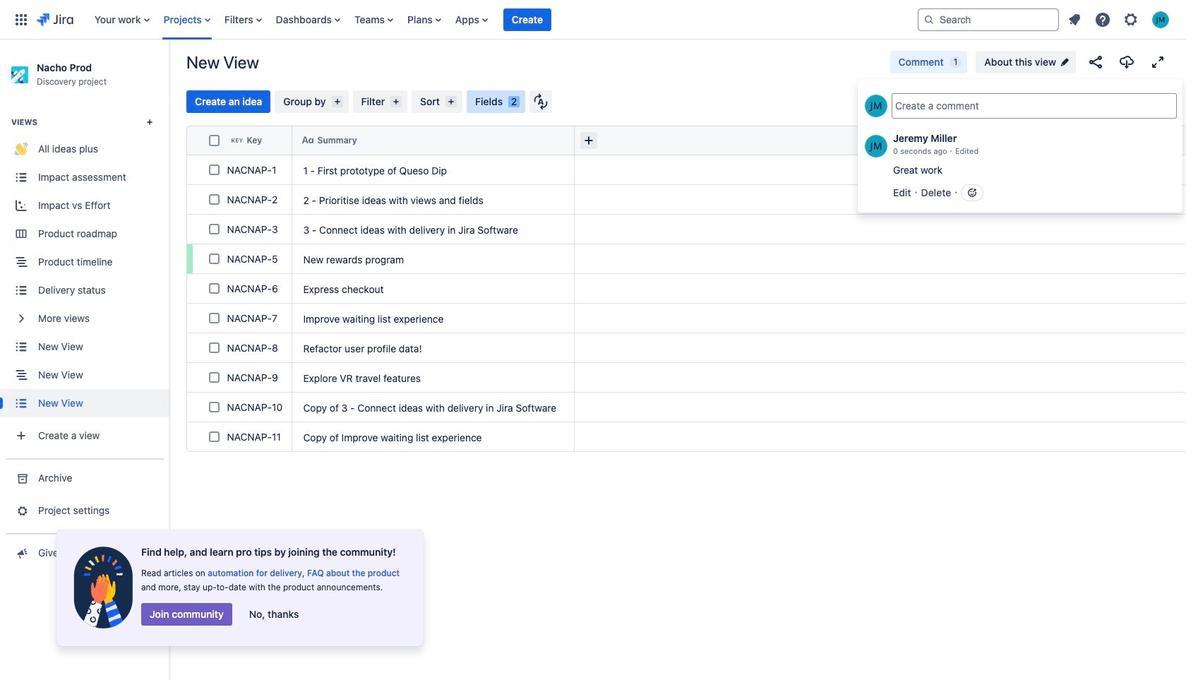 Task type: describe. For each thing, give the bounding box(es) containing it.
0 horizontal spatial list
[[87, 0, 907, 39]]

primary element
[[8, 0, 907, 39]]

feedback image
[[14, 546, 29, 561]]

settings image
[[1123, 11, 1140, 28]]

key image
[[231, 135, 243, 146]]

appswitcher icon image
[[13, 11, 30, 28]]

autosave is enabled image
[[534, 93, 548, 110]]

summary image
[[302, 135, 313, 146]]

project settings image
[[14, 504, 29, 518]]

:wave: image
[[15, 143, 28, 156]]

current project sidebar image
[[154, 57, 185, 85]]



Task type: locate. For each thing, give the bounding box(es) containing it.
cell
[[187, 126, 206, 155], [575, 155, 752, 185], [575, 185, 752, 215], [575, 215, 752, 244], [575, 244, 752, 274], [575, 274, 752, 304], [575, 304, 752, 333], [575, 333, 752, 363], [575, 363, 752, 393], [575, 393, 752, 422], [575, 422, 752, 452]]

banner
[[0, 0, 1187, 40]]

list
[[87, 0, 907, 39], [1062, 7, 1178, 32]]

your profile and settings image
[[1153, 11, 1170, 28]]

community logo image
[[73, 547, 133, 629]]

group
[[0, 99, 170, 459]]

None search field
[[918, 8, 1060, 31]]

create a view image
[[144, 116, 155, 128]]

jira image
[[37, 11, 73, 28], [37, 11, 73, 28]]

jira product discovery navigation element
[[0, 40, 170, 680]]

Search field
[[918, 8, 1060, 31]]

add description image
[[1060, 57, 1071, 68]]

polaris common.ui.field config.add.add more.icon image
[[581, 132, 598, 149]]

Find an idea in this view field
[[1018, 92, 1169, 112]]

1 horizontal spatial list
[[1062, 7, 1178, 32]]

search image
[[924, 14, 935, 25]]

help image
[[1095, 11, 1112, 28]]

list item
[[504, 0, 552, 39]]

notifications image
[[1067, 11, 1084, 28]]

:wave: image
[[15, 143, 28, 156]]



Task type: vqa. For each thing, say whether or not it's contained in the screenshot.
search box
yes



